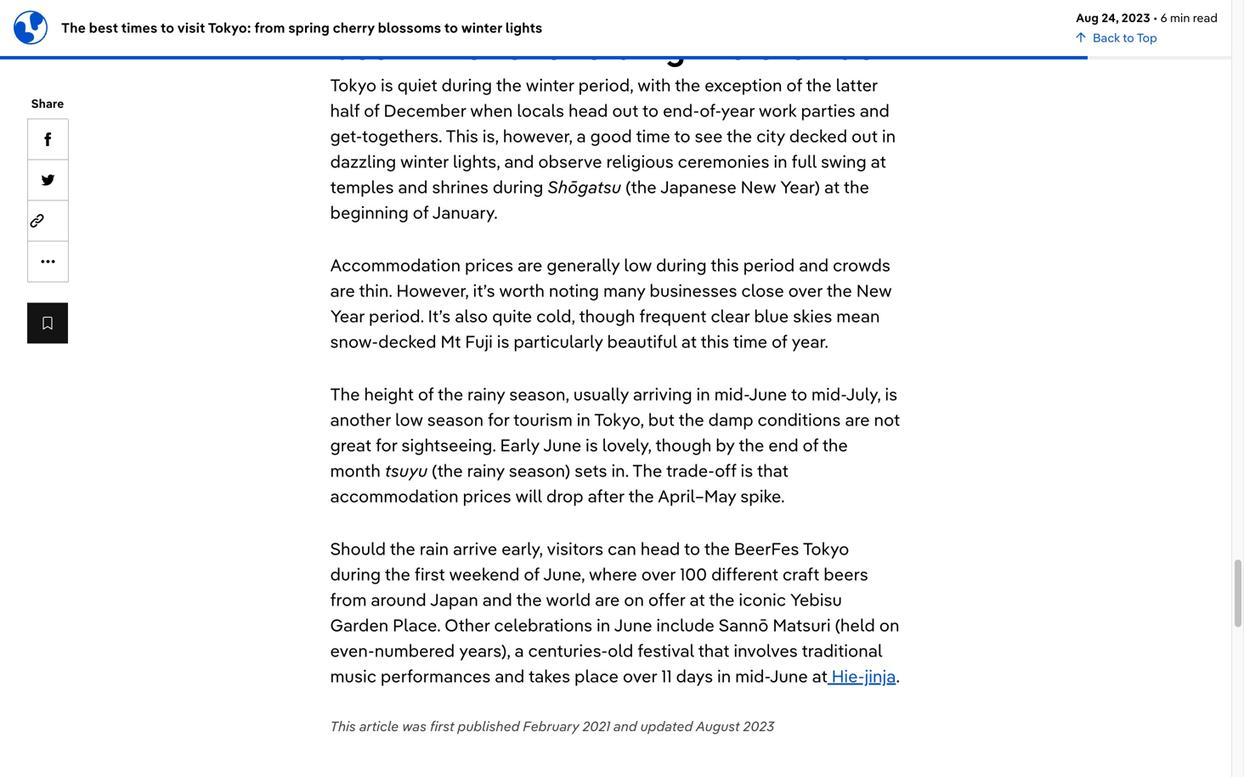 Task type: describe. For each thing, give the bounding box(es) containing it.
different
[[712, 564, 779, 585]]

temples
[[330, 176, 394, 198]]

mid- up "conditions" on the bottom right
[[812, 383, 846, 405]]

hie-jinja link
[[828, 666, 896, 687]]

read
[[1193, 10, 1218, 25]]

blue
[[754, 305, 789, 327]]

june up "conditions" on the bottom right
[[749, 383, 787, 405]]

tsuyu
[[385, 460, 432, 482]]

article
[[359, 718, 399, 735]]

period
[[744, 254, 795, 276]]

(the for tsuyu
[[432, 460, 463, 482]]

min
[[1171, 10, 1191, 25]]

and down weekend
[[483, 589, 513, 611]]

lights
[[506, 19, 543, 36]]

the height of the rainy season, usually arriving in mid-june to mid-july, is another low season for tourism in tokyo, but the damp conditions are not great for sightseeing. early june is lovely, though by the end of the month
[[330, 383, 900, 482]]

of up work
[[787, 74, 803, 96]]

the for the height of the rainy season, usually arriving in mid-june to mid-july, is another low season for tourism in tokyo, but the damp conditions are not great for sightseeing. early june is lovely, though by the end of the month
[[330, 383, 360, 405]]

1 vertical spatial this
[[701, 331, 729, 352]]

is inside (the rainy season) sets in. the trade-off is that accommodation prices will drop after the april–may spike.
[[741, 460, 754, 482]]

to inside button
[[1123, 30, 1135, 45]]

at inside tokyo is quiet during the winter period, with the exception of the latter half of december when locals head out to end-of-year work parties and get-togethers. this is, however, a good time to see the city decked out in dazzling winter lights, and observe religious ceremonies in full swing at temples and shrines during
[[871, 150, 887, 172]]

to left visit
[[160, 19, 174, 36]]

season,
[[509, 383, 569, 405]]

shrines
[[432, 176, 489, 198]]

years),
[[459, 640, 511, 662]]

tokyo inside tokyo is quiet during the winter period, with the exception of the latter half of december when locals head out to end-of-year work parties and get-togethers. this is, however, a good time to see the city decked out in dazzling winter lights, and observe religious ceremonies in full swing at temples and shrines during
[[330, 74, 377, 96]]

should
[[330, 538, 386, 560]]

back
[[1094, 30, 1121, 45]]

weekend
[[449, 564, 520, 585]]

the left rain
[[390, 538, 416, 560]]

and down years),
[[495, 666, 525, 687]]

a inside tokyo is quiet during the winter period, with the exception of the latter half of december when locals head out to end-of-year work parties and get-togethers. this is, however, a good time to see the city decked out in dazzling winter lights, and observe religious ceremonies in full swing at temples and shrines during
[[577, 125, 586, 147]]

december
[[384, 99, 466, 121]]

another
[[330, 409, 391, 431]]

the up the season
[[438, 383, 464, 405]]

though inside accommodation prices are generally low during this period and crowds are thin. however, it's worth noting many businesses close over the new year period. it's also quite cold, though frequent clear blue skies mean snow-decked mt fuji is particularly beautiful at this time of year.
[[579, 305, 636, 327]]

beers
[[824, 564, 869, 585]]

accommodation
[[330, 485, 459, 507]]

more options image
[[41, 255, 55, 269]]

to right blossoms
[[444, 19, 458, 36]]

japan
[[430, 589, 479, 611]]

0 vertical spatial winter
[[461, 19, 503, 36]]

•
[[1154, 10, 1158, 25]]

festival
[[638, 640, 695, 662]]

sets
[[575, 460, 608, 482]]

sightseeing.
[[402, 434, 496, 456]]

the up sannō
[[709, 589, 735, 611]]

by
[[716, 434, 735, 456]]

full
[[792, 150, 817, 172]]

2 vertical spatial over
[[623, 666, 657, 687]]

of right end
[[803, 434, 819, 456]]

good
[[591, 125, 632, 147]]

japanese
[[661, 176, 737, 198]]

where
[[589, 564, 638, 585]]

end
[[769, 434, 799, 456]]

after
[[588, 485, 625, 507]]

thin.
[[359, 280, 392, 301]]

however,
[[397, 280, 469, 301]]

snow-
[[330, 331, 379, 352]]

share to twitter image
[[41, 174, 55, 187]]

place
[[575, 666, 619, 687]]

of inside accommodation prices are generally low during this period and crowds are thin. however, it's worth noting many businesses close over the new year period. it's also quite cold, though frequent clear blue skies mean snow-decked mt fuji is particularly beautiful at this time of year.
[[772, 331, 788, 352]]

0 vertical spatial 2023
[[1122, 10, 1151, 25]]

was
[[402, 718, 427, 735]]

is up sets in the bottom of the page
[[586, 434, 598, 456]]

the down "conditions" on the bottom right
[[823, 434, 848, 456]]

iconic
[[739, 589, 786, 611]]

january.
[[432, 202, 498, 223]]

not
[[874, 409, 900, 431]]

that inside (the rainy season) sets in. the trade-off is that accommodation prices will drop after the april–may spike.
[[757, 460, 789, 482]]

craft
[[783, 564, 820, 585]]

best
[[89, 19, 118, 36]]

is inside tokyo is quiet during the winter period, with the exception of the latter half of december when locals head out to end-of-year work parties and get-togethers. this is, however, a good time to see the city decked out in dazzling winter lights, and observe religious ceremonies in full swing at temples and shrines during
[[381, 74, 393, 96]]

observe
[[538, 150, 602, 172]]

head inside should the rain arrive early, visitors can head to the beerfes tokyo during the first weekend of june, where over 100 different craft beers from around japan and the world are on offer at the iconic yebisu garden place. other celebrations in june include sannō matsuri (held on even-numbered years), a centuries-old festival that involves traditional music performances and takes place over 11 days in mid-june at
[[641, 538, 680, 560]]

days
[[676, 666, 713, 687]]

conditions
[[758, 409, 841, 431]]

matsuri
[[773, 615, 831, 636]]

and left shrines
[[398, 176, 428, 198]]

prices inside accommodation prices are generally low during this period and crowds are thin. however, it's worth noting many businesses close over the new year period. it's also quite cold, though frequent clear blue skies mean snow-decked mt fuji is particularly beautiful at this time of year.
[[465, 254, 514, 276]]

during down lights,
[[493, 176, 544, 198]]

hie-
[[832, 666, 865, 687]]

from inside should the rain arrive early, visitors can head to the beerfes tokyo during the first weekend of june, where over 100 different craft beers from around japan and the world are on offer at the iconic yebisu garden place. other celebrations in june include sannō matsuri (held on even-numbered years), a centuries-old festival that involves traditional music performances and takes place over 11 days in mid-june at
[[330, 589, 367, 611]]

early,
[[502, 538, 543, 560]]

new inside accommodation prices are generally low during this period and crowds are thin. however, it's worth noting many businesses close over the new year period. it's also quite cold, though frequent clear blue skies mean snow-decked mt fuji is particularly beautiful at this time of year.
[[857, 280, 892, 301]]

the inside (the rainy season) sets in. the trade-off is that accommodation prices will drop after the april–may spike.
[[633, 460, 663, 482]]

the up parties
[[806, 74, 832, 96]]

numbered
[[375, 640, 455, 662]]

august
[[696, 718, 740, 735]]

decked inside accommodation prices are generally low during this period and crowds are thin. however, it's worth noting many businesses close over the new year period. it's also quite cold, though frequent clear blue skies mean snow-decked mt fuji is particularly beautiful at this time of year.
[[378, 331, 437, 352]]

over for offer
[[642, 564, 676, 585]]

though inside the height of the rainy season, usually arriving in mid-june to mid-july, is another low season for tourism in tokyo, but the damp conditions are not great for sightseeing. early june is lovely, though by the end of the month
[[656, 434, 712, 456]]

month
[[330, 460, 381, 482]]

religious
[[607, 150, 674, 172]]

is,
[[483, 125, 499, 147]]

first inside should the rain arrive early, visitors can head to the beerfes tokyo during the first weekend of june, where over 100 different craft beers from around japan and the world are on offer at the iconic yebisu garden place. other celebrations in june include sannō matsuri (held on even-numbered years), a centuries-old festival that involves traditional music performances and takes place over 11 days in mid-june at
[[415, 564, 445, 585]]

it's
[[428, 305, 451, 327]]

at left hie-
[[813, 666, 828, 687]]

arriving
[[633, 383, 693, 405]]

get-
[[330, 125, 362, 147]]

to inside the height of the rainy season, usually arriving in mid-june to mid-july, is another low season for tourism in tokyo, but the damp conditions are not great for sightseeing. early june is lovely, though by the end of the month
[[791, 383, 808, 405]]

even-
[[330, 640, 375, 662]]

are up 'worth'
[[518, 254, 543, 276]]

however,
[[503, 125, 573, 147]]

the inside accommodation prices are generally low during this period and crowds are thin. however, it's worth noting many businesses close over the new year period. it's also quite cold, though frequent clear blue skies mean snow-decked mt fuji is particularly beautiful at this time of year.
[[827, 280, 853, 301]]

old
[[608, 640, 634, 662]]

the down year
[[727, 125, 753, 147]]

latter
[[836, 74, 878, 96]]

top
[[1137, 30, 1158, 45]]

back to top
[[1094, 30, 1158, 45]]

during up when
[[442, 74, 492, 96]]

tourism
[[514, 409, 573, 431]]

should the rain arrive early, visitors can head to the beerfes tokyo during the first weekend of june, where over 100 different craft beers from around japan and the world are on offer at the iconic yebisu garden place. other celebrations in june include sannō matsuri (held on even-numbered years), a centuries-old festival that involves traditional music performances and takes place over 11 days in mid-june at
[[330, 538, 900, 687]]

6
[[1161, 10, 1168, 25]]

the best times to visit tokyo: from spring cherry blossoms to winter lights
[[61, 19, 543, 36]]

sannō
[[719, 615, 769, 636]]

and right 2021
[[614, 718, 637, 735]]

fuji
[[465, 331, 493, 352]]

0 horizontal spatial out
[[612, 99, 639, 121]]

the up 100
[[704, 538, 730, 560]]

the right but
[[679, 409, 705, 431]]

visitors
[[547, 538, 604, 560]]

music
[[330, 666, 377, 687]]

at down 100
[[690, 589, 705, 611]]

clear
[[711, 305, 750, 327]]

and down however,
[[505, 150, 534, 172]]

year
[[330, 305, 365, 327]]

over for skies
[[789, 280, 823, 301]]

mid- inside should the rain arrive early, visitors can head to the beerfes tokyo during the first weekend of june, where over 100 different craft beers from around japan and the world are on offer at the iconic yebisu garden place. other celebrations in june include sannō matsuri (held on even-numbered years), a centuries-old festival that involves traditional music performances and takes place over 11 days in mid-june at
[[736, 666, 770, 687]]

yebisu
[[790, 589, 842, 611]]

(the rainy season) sets in. the trade-off is that accommodation prices will drop after the april–may spike.
[[330, 460, 789, 507]]



Task type: locate. For each thing, give the bounding box(es) containing it.
june down tourism
[[543, 434, 582, 456]]

spring
[[288, 19, 330, 36]]

over up offer
[[642, 564, 676, 585]]

cold,
[[537, 305, 575, 327]]

over
[[789, 280, 823, 301], [642, 564, 676, 585], [623, 666, 657, 687]]

during down should
[[330, 564, 381, 585]]

accommodation
[[330, 254, 461, 276]]

first right was
[[430, 718, 454, 735]]

head down "period,"
[[569, 99, 608, 121]]

0 horizontal spatial the
[[61, 19, 86, 36]]

updated
[[641, 718, 693, 735]]

businesses
[[650, 280, 738, 301]]

head right can at the bottom of page
[[641, 538, 680, 560]]

0 vertical spatial the
[[61, 19, 86, 36]]

from left spring
[[254, 19, 285, 36]]

0 vertical spatial tokyo
[[330, 74, 377, 96]]

the for the best times to visit tokyo: from spring cherry blossoms to winter lights
[[61, 19, 86, 36]]

in
[[882, 125, 896, 147], [774, 150, 788, 172], [697, 383, 711, 405], [577, 409, 591, 431], [597, 615, 611, 636], [718, 666, 731, 687]]

time
[[636, 125, 671, 147], [733, 331, 768, 352]]

mid-
[[715, 383, 749, 405], [812, 383, 846, 405], [736, 666, 770, 687]]

1 vertical spatial rainy
[[467, 460, 505, 482]]

a
[[577, 125, 586, 147], [515, 640, 524, 662]]

the up mean
[[827, 280, 853, 301]]

of right the height
[[418, 383, 434, 405]]

(the inside (the japanese new year) at the beginning of january.
[[626, 176, 657, 198]]

the inside (the japanese new year) at the beginning of january.
[[844, 176, 870, 198]]

0 vertical spatial head
[[569, 99, 608, 121]]

of inside should the rain arrive early, visitors can head to the beerfes tokyo during the first weekend of june, where over 100 different craft beers from around japan and the world are on offer at the iconic yebisu garden place. other celebrations in june include sannō matsuri (held on even-numbered years), a centuries-old festival that involves traditional music performances and takes place over 11 days in mid-june at
[[524, 564, 540, 585]]

off
[[715, 460, 737, 482]]

the up another
[[330, 383, 360, 405]]

prices up it's
[[465, 254, 514, 276]]

0 horizontal spatial tokyo
[[330, 74, 377, 96]]

(held
[[835, 615, 876, 636]]

prices inside (the rainy season) sets in. the trade-off is that accommodation prices will drop after the april–may spike.
[[463, 485, 512, 507]]

decked down parties
[[790, 125, 848, 147]]

0 vertical spatial low
[[624, 254, 652, 276]]

0 vertical spatial a
[[577, 125, 586, 147]]

0 horizontal spatial time
[[636, 125, 671, 147]]

1 vertical spatial out
[[852, 125, 878, 147]]

the right "in."
[[633, 460, 663, 482]]

and right period
[[799, 254, 829, 276]]

winter
[[461, 19, 503, 36], [526, 74, 574, 96], [400, 150, 449, 172]]

over inside accommodation prices are generally low during this period and crowds are thin. however, it's worth noting many businesses close over the new year period. it's also quite cold, though frequent clear blue skies mean snow-decked mt fuji is particularly beautiful at this time of year.
[[789, 280, 823, 301]]

0 vertical spatial though
[[579, 305, 636, 327]]

the up the celebrations
[[516, 589, 542, 611]]

is inside accommodation prices are generally low during this period and crowds are thin. however, it's worth noting many businesses close over the new year period. it's also quite cold, though frequent clear blue skies mean snow-decked mt fuji is particularly beautiful at this time of year.
[[497, 331, 510, 352]]

are inside should the rain arrive early, visitors can head to the beerfes tokyo during the first weekend of june, where over 100 different craft beers from around japan and the world are on offer at the iconic yebisu garden place. other celebrations in june include sannō matsuri (held on even-numbered years), a centuries-old festival that involves traditional music performances and takes place over 11 days in mid-june at
[[595, 589, 620, 611]]

year.
[[792, 331, 829, 352]]

april–may
[[658, 485, 737, 507]]

low inside accommodation prices are generally low during this period and crowds are thin. however, it's worth noting many businesses close over the new year period. it's also quite cold, though frequent clear blue skies mean snow-decked mt fuji is particularly beautiful at this time of year.
[[624, 254, 652, 276]]

1 vertical spatial winter
[[526, 74, 574, 96]]

though
[[579, 305, 636, 327], [656, 434, 712, 456]]

the inside the height of the rainy season, usually arriving in mid-june to mid-july, is another low season for tourism in tokyo, but the damp conditions are not great for sightseeing. early june is lovely, though by the end of the month
[[330, 383, 360, 405]]

year)
[[780, 176, 821, 198]]

rainy inside (the rainy season) sets in. the trade-off is that accommodation prices will drop after the april–may spike.
[[467, 460, 505, 482]]

hie-jinja .
[[828, 666, 900, 687]]

0 vertical spatial first
[[415, 564, 445, 585]]

0 horizontal spatial that
[[698, 640, 730, 662]]

0 horizontal spatial though
[[579, 305, 636, 327]]

for up tsuyu
[[376, 434, 398, 456]]

1 vertical spatial 2023
[[744, 718, 775, 735]]

particularly
[[514, 331, 603, 352]]

quiet
[[398, 74, 438, 96]]

but
[[648, 409, 675, 431]]

share
[[31, 96, 64, 111]]

the up when
[[496, 74, 522, 96]]

aug 24, 2023 • 6 min read
[[1077, 10, 1218, 25]]

0 vertical spatial that
[[757, 460, 789, 482]]

2 vertical spatial winter
[[400, 150, 449, 172]]

low up many
[[624, 254, 652, 276]]

at inside accommodation prices are generally low during this period and crowds are thin. however, it's worth noting many businesses close over the new year period. it's also quite cold, though frequent clear blue skies mean snow-decked mt fuji is particularly beautiful at this time of year.
[[682, 331, 697, 352]]

that up days
[[698, 640, 730, 662]]

tokyo up half
[[330, 74, 377, 96]]

1 vertical spatial time
[[733, 331, 768, 352]]

early
[[500, 434, 540, 456]]

0 horizontal spatial decked
[[378, 331, 437, 352]]

are down july,
[[845, 409, 870, 431]]

decked inside tokyo is quiet during the winter period, with the exception of the latter half of december when locals head out to end-of-year work parties and get-togethers. this is, however, a good time to see the city decked out in dazzling winter lights, and observe religious ceremonies in full swing at temples and shrines during
[[790, 125, 848, 147]]

0 vertical spatial this
[[446, 125, 479, 147]]

jinja
[[865, 666, 896, 687]]

and inside accommodation prices are generally low during this period and crowds are thin. however, it's worth noting many businesses close over the new year period. it's also quite cold, though frequent clear blue skies mean snow-decked mt fuji is particularly beautiful at this time of year.
[[799, 254, 829, 276]]

the up end-
[[675, 74, 701, 96]]

1 vertical spatial for
[[376, 434, 398, 456]]

year
[[721, 99, 755, 121]]

tokyo inside should the rain arrive early, visitors can head to the beerfes tokyo during the first weekend of june, where over 100 different craft beers from around japan and the world are on offer at the iconic yebisu garden place. other celebrations in june include sannō matsuri (held on even-numbered years), a centuries-old festival that involves traditional music performances and takes place over 11 days in mid-june at
[[803, 538, 850, 560]]

first
[[415, 564, 445, 585], [430, 718, 454, 735]]

winter up locals
[[526, 74, 574, 96]]

during inside accommodation prices are generally low during this period and crowds are thin. however, it's worth noting many businesses close over the new year period. it's also quite cold, though frequent clear blue skies mean snow-decked mt fuji is particularly beautiful at this time of year.
[[656, 254, 707, 276]]

1 horizontal spatial for
[[488, 409, 510, 431]]

during up businesses
[[656, 254, 707, 276]]

of down blue at the right of page
[[772, 331, 788, 352]]

published
[[458, 718, 520, 735]]

0 horizontal spatial head
[[569, 99, 608, 121]]

are
[[518, 254, 543, 276], [330, 280, 355, 301], [845, 409, 870, 431], [595, 589, 620, 611]]

this inside tokyo is quiet during the winter period, with the exception of the latter half of december when locals head out to end-of-year work parties and get-togethers. this is, however, a good time to see the city decked out in dazzling winter lights, and observe religious ceremonies in full swing at temples and shrines during
[[446, 125, 479, 147]]

0 horizontal spatial new
[[741, 176, 777, 198]]

prices left will
[[463, 485, 512, 507]]

tokyo
[[330, 74, 377, 96], [803, 538, 850, 560]]

1 horizontal spatial winter
[[461, 19, 503, 36]]

1 vertical spatial a
[[515, 640, 524, 662]]

1 vertical spatial first
[[430, 718, 454, 735]]

locals
[[517, 99, 565, 121]]

1 vertical spatial decked
[[378, 331, 437, 352]]

that up the spike.
[[757, 460, 789, 482]]

great
[[330, 434, 372, 456]]

(the for shōgatsu
[[626, 176, 657, 198]]

1 vertical spatial over
[[642, 564, 676, 585]]

(the japanese new year) at the beginning of january.
[[330, 176, 870, 223]]

rain
[[420, 538, 449, 560]]

1 vertical spatial that
[[698, 640, 730, 662]]

july,
[[846, 383, 881, 405]]

the right by
[[739, 434, 765, 456]]

2 horizontal spatial winter
[[526, 74, 574, 96]]

around
[[371, 589, 427, 611]]

mean
[[837, 305, 880, 327]]

to up "conditions" on the bottom right
[[791, 383, 808, 405]]

1 vertical spatial the
[[330, 383, 360, 405]]

1 horizontal spatial new
[[857, 280, 892, 301]]

june,
[[544, 564, 585, 585]]

0 horizontal spatial from
[[254, 19, 285, 36]]

1 horizontal spatial (the
[[626, 176, 657, 198]]

new left 'year)'
[[741, 176, 777, 198]]

tokyo up the beers
[[803, 538, 850, 560]]

1 horizontal spatial out
[[852, 125, 878, 147]]

in.
[[612, 460, 629, 482]]

1 horizontal spatial head
[[641, 538, 680, 560]]

1 horizontal spatial that
[[757, 460, 789, 482]]

mid- down involves
[[736, 666, 770, 687]]

traditional
[[802, 640, 883, 662]]

1 vertical spatial low
[[395, 409, 423, 431]]

are inside the height of the rainy season, usually arriving in mid-june to mid-july, is another low season for tourism in tokyo, but the damp conditions are not great for sightseeing. early june is lovely, though by the end of the month
[[845, 409, 870, 431]]

that inside should the rain arrive early, visitors can head to the beerfes tokyo during the first weekend of june, where over 100 different craft beers from around japan and the world are on offer at the iconic yebisu garden place. other celebrations in june include sannō matsuri (held on even-numbered years), a centuries-old festival that involves traditional music performances and takes place over 11 days in mid-june at
[[698, 640, 730, 662]]

head inside tokyo is quiet during the winter period, with the exception of the latter half of december when locals head out to end-of-year work parties and get-togethers. this is, however, a good time to see the city decked out in dazzling winter lights, and observe religious ceremonies in full swing at temples and shrines during
[[569, 99, 608, 121]]

(the inside (the rainy season) sets in. the trade-off is that accommodation prices will drop after the april–may spike.
[[432, 460, 463, 482]]

performances
[[381, 666, 491, 687]]

decked down period.
[[378, 331, 437, 352]]

to down end-
[[674, 125, 691, 147]]

mt
[[441, 331, 461, 352]]

out up good
[[612, 99, 639, 121]]

mid- up damp
[[715, 383, 749, 405]]

to left the top
[[1123, 30, 1135, 45]]

new down crowds
[[857, 280, 892, 301]]

are down where
[[595, 589, 620, 611]]

height
[[364, 383, 414, 405]]

1 horizontal spatial the
[[330, 383, 360, 405]]

june
[[749, 383, 787, 405], [543, 434, 582, 456], [614, 615, 653, 636], [770, 666, 808, 687]]

(the down the religious
[[626, 176, 657, 198]]

february
[[523, 718, 579, 735]]

see
[[695, 125, 723, 147]]

season
[[427, 409, 484, 431]]

the inside (the rainy season) sets in. the trade-off is that accommodation prices will drop after the april–may spike.
[[629, 485, 654, 507]]

rainy up the season
[[468, 383, 505, 405]]

time inside accommodation prices are generally low during this period and crowds are thin. however, it's worth noting many businesses close over the new year period. it's also quite cold, though frequent clear blue skies mean snow-decked mt fuji is particularly beautiful at this time of year.
[[733, 331, 768, 352]]

during inside should the rain arrive early, visitors can head to the beerfes tokyo during the first weekend of june, where over 100 different craft beers from around japan and the world are on offer at the iconic yebisu garden place. other celebrations in june include sannō matsuri (held on even-numbered years), a centuries-old festival that involves traditional music performances and takes place over 11 days in mid-june at
[[330, 564, 381, 585]]

share to facebook image
[[41, 133, 55, 146]]

1 vertical spatial tokyo
[[803, 538, 850, 560]]

generally
[[547, 254, 620, 276]]

0 vertical spatial (the
[[626, 176, 657, 198]]

1 vertical spatial on
[[880, 615, 900, 636]]

1 vertical spatial new
[[857, 280, 892, 301]]

from up garden
[[330, 589, 367, 611]]

takes
[[529, 666, 571, 687]]

to inside should the rain arrive early, visitors can head to the beerfes tokyo during the first weekend of june, where over 100 different craft beers from around japan and the world are on offer at the iconic yebisu garden place. other celebrations in june include sannō matsuri (held on even-numbered years), a centuries-old festival that involves traditional music performances and takes place over 11 days in mid-june at
[[684, 538, 701, 560]]

this down clear
[[701, 331, 729, 352]]

at right swing on the top
[[871, 150, 887, 172]]

link to homepage image
[[14, 11, 48, 45]]

damp
[[709, 409, 754, 431]]

at
[[871, 150, 887, 172], [825, 176, 840, 198], [682, 331, 697, 352], [690, 589, 705, 611], [813, 666, 828, 687]]

tokyo:
[[208, 19, 251, 36]]

0 vertical spatial from
[[254, 19, 285, 36]]

100
[[680, 564, 707, 585]]

shōgatsu
[[548, 176, 626, 198]]

winter left lights
[[461, 19, 503, 36]]

the down swing on the top
[[844, 176, 870, 198]]

0 vertical spatial time
[[636, 125, 671, 147]]

low inside the height of the rainy season, usually arriving in mid-june to mid-july, is another low season for tourism in tokyo, but the damp conditions are not great for sightseeing. early june is lovely, though by the end of the month
[[395, 409, 423, 431]]

can
[[608, 538, 637, 560]]

a up observe on the left of the page
[[577, 125, 586, 147]]

rainy inside the height of the rainy season, usually arriving in mid-june to mid-july, is another low season for tourism in tokyo, but the damp conditions are not great for sightseeing. early june is lovely, though by the end of the month
[[468, 383, 505, 405]]

of-
[[700, 99, 721, 121]]

of left january.
[[413, 202, 429, 223]]

time down clear
[[733, 331, 768, 352]]

centuries-
[[528, 640, 608, 662]]

at inside (the japanese new year) at the beginning of january.
[[825, 176, 840, 198]]

0 vertical spatial over
[[789, 280, 823, 301]]

june down involves
[[770, 666, 808, 687]]

2 horizontal spatial the
[[633, 460, 663, 482]]

winter down 'togethers.' at top
[[400, 150, 449, 172]]

june up old
[[614, 615, 653, 636]]

a right years),
[[515, 640, 524, 662]]

quite
[[492, 305, 532, 327]]

first down rain
[[415, 564, 445, 585]]

this up businesses
[[711, 254, 739, 276]]

beginning
[[330, 202, 409, 223]]

1 horizontal spatial this
[[446, 125, 479, 147]]

1 horizontal spatial a
[[577, 125, 586, 147]]

(the down sightseeing.
[[432, 460, 463, 482]]

this left the is,
[[446, 125, 479, 147]]

this left article
[[330, 718, 356, 735]]

0 horizontal spatial 2023
[[744, 718, 775, 735]]

0 vertical spatial rainy
[[468, 383, 505, 405]]

2 vertical spatial the
[[633, 460, 663, 482]]

head
[[569, 99, 608, 121], [641, 538, 680, 560]]

time inside tokyo is quiet during the winter period, with the exception of the latter half of december when locals head out to end-of-year work parties and get-togethers. this is, however, a good time to see the city decked out in dazzling winter lights, and observe religious ceremonies in full swing at temples and shrines during
[[636, 125, 671, 147]]

on right "(held"
[[880, 615, 900, 636]]

city
[[757, 125, 785, 147]]

is up not
[[885, 383, 898, 405]]

rainy
[[468, 383, 505, 405], [467, 460, 505, 482]]

prices
[[465, 254, 514, 276], [463, 485, 512, 507]]

1 horizontal spatial time
[[733, 331, 768, 352]]

half
[[330, 99, 360, 121]]

0 horizontal spatial for
[[376, 434, 398, 456]]

0 horizontal spatial on
[[624, 589, 644, 611]]

low down the height
[[395, 409, 423, 431]]

1 horizontal spatial tokyo
[[803, 538, 850, 560]]

blossoms
[[378, 19, 441, 36]]

is right fuji at the left top of page
[[497, 331, 510, 352]]

involves
[[734, 640, 798, 662]]

and down latter
[[860, 99, 890, 121]]

1 horizontal spatial though
[[656, 434, 712, 456]]

2023 right august on the bottom
[[744, 718, 775, 735]]

1 vertical spatial prices
[[463, 485, 512, 507]]

0 vertical spatial for
[[488, 409, 510, 431]]

0 horizontal spatial (the
[[432, 460, 463, 482]]

1 horizontal spatial 2023
[[1122, 10, 1151, 25]]

1 vertical spatial from
[[330, 589, 367, 611]]

0 vertical spatial this
[[711, 254, 739, 276]]

0 vertical spatial prices
[[465, 254, 514, 276]]

though down many
[[579, 305, 636, 327]]

tokyo is quiet during the winter period, with the exception of the latter half of december when locals head out to end-of-year work parties and get-togethers. this is, however, a good time to see the city decked out in dazzling winter lights, and observe religious ceremonies in full swing at temples and shrines during
[[330, 74, 896, 198]]

over up skies
[[789, 280, 823, 301]]

at down swing on the top
[[825, 176, 840, 198]]

the up around on the left of the page
[[385, 564, 411, 585]]

time up the religious
[[636, 125, 671, 147]]

crowds
[[833, 254, 891, 276]]

1 vertical spatial though
[[656, 434, 712, 456]]

0 horizontal spatial this
[[330, 718, 356, 735]]

to down with
[[643, 99, 659, 121]]

for up early on the bottom of the page
[[488, 409, 510, 431]]

1 vertical spatial head
[[641, 538, 680, 560]]

at down frequent
[[682, 331, 697, 352]]

togethers.
[[362, 125, 442, 147]]

usually
[[574, 383, 629, 405]]

a inside should the rain arrive early, visitors can head to the beerfes tokyo during the first weekend of june, where over 100 different craft beers from around japan and the world are on offer at the iconic yebisu garden place. other celebrations in june include sannō matsuri (held on even-numbered years), a centuries-old festival that involves traditional music performances and takes place over 11 days in mid-june at
[[515, 640, 524, 662]]

1 horizontal spatial decked
[[790, 125, 848, 147]]

0 horizontal spatial a
[[515, 640, 524, 662]]

1 horizontal spatial from
[[330, 589, 367, 611]]

on left offer
[[624, 589, 644, 611]]

to up 100
[[684, 538, 701, 560]]

0 horizontal spatial winter
[[400, 150, 449, 172]]

1 horizontal spatial on
[[880, 615, 900, 636]]

is left quiet
[[381, 74, 393, 96]]

0 vertical spatial out
[[612, 99, 639, 121]]

ceremonies
[[678, 150, 770, 172]]

1 horizontal spatial low
[[624, 254, 652, 276]]

during
[[442, 74, 492, 96], [493, 176, 544, 198], [656, 254, 707, 276], [330, 564, 381, 585]]

are up year
[[330, 280, 355, 301]]

to
[[160, 19, 174, 36], [444, 19, 458, 36], [1123, 30, 1135, 45], [643, 99, 659, 121], [674, 125, 691, 147], [791, 383, 808, 405], [684, 538, 701, 560]]

the
[[61, 19, 86, 36], [330, 383, 360, 405], [633, 460, 663, 482]]

the down "in."
[[629, 485, 654, 507]]

of inside (the japanese new year) at the beginning of january.
[[413, 202, 429, 223]]

trade-
[[666, 460, 715, 482]]

1 vertical spatial (the
[[432, 460, 463, 482]]

this article was first published february 2021 and updated august 2023
[[330, 718, 775, 735]]

new inside (the japanese new year) at the beginning of january.
[[741, 176, 777, 198]]

of
[[787, 74, 803, 96], [364, 99, 380, 121], [413, 202, 429, 223], [772, 331, 788, 352], [418, 383, 434, 405], [803, 434, 819, 456], [524, 564, 540, 585]]

0 vertical spatial on
[[624, 589, 644, 611]]

1 vertical spatial this
[[330, 718, 356, 735]]

0 vertical spatial new
[[741, 176, 777, 198]]

of right half
[[364, 99, 380, 121]]

over left 11
[[623, 666, 657, 687]]

when
[[470, 99, 513, 121]]

0 horizontal spatial low
[[395, 409, 423, 431]]

0 vertical spatial decked
[[790, 125, 848, 147]]



